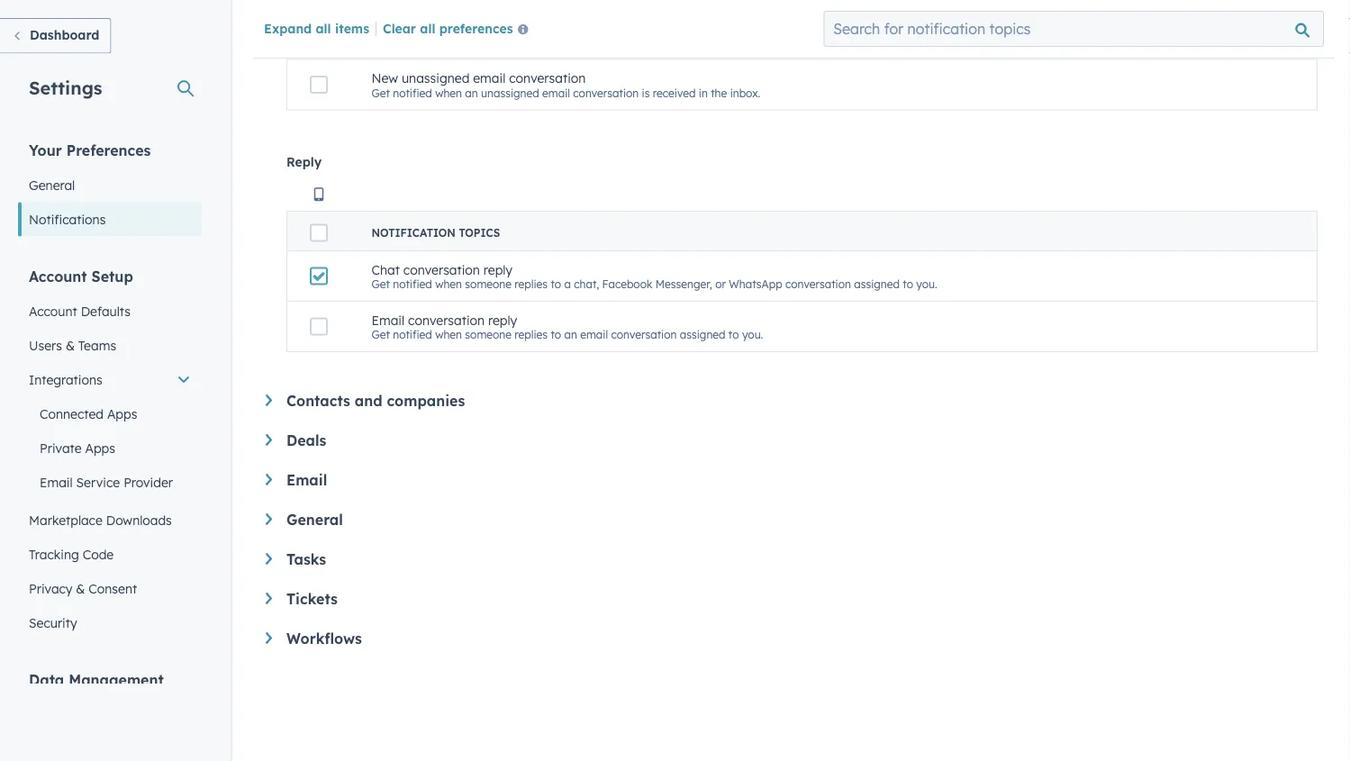 Task type: describe. For each thing, give the bounding box(es) containing it.
or inside chat conversation reply get notified when someone replies to a chat, facebook messenger, or whatsapp conversation assigned to you.
[[716, 277, 726, 291]]

email inside email conversation reply get notified when someone replies to an email conversation assigned to you.
[[580, 328, 608, 341]]

clear all preferences
[[383, 20, 513, 36]]

email service provider link
[[18, 465, 202, 500]]

someone for chat conversation reply
[[465, 277, 512, 291]]

data management
[[29, 671, 164, 689]]

assigned inside email conversation reply get notified when someone replies to an email conversation assigned to you.
[[680, 328, 726, 341]]

privacy
[[29, 581, 72, 596]]

your preferences
[[29, 141, 151, 159]]

management
[[69, 671, 164, 689]]

clear
[[383, 20, 416, 36]]

account for account setup
[[29, 267, 87, 285]]

caret image for general
[[266, 514, 272, 525]]

defaults
[[81, 303, 131, 319]]

an inside email conversation reply get notified when someone replies to an email conversation assigned to you.
[[564, 328, 577, 341]]

replies for email conversation reply
[[515, 328, 548, 341]]

setup
[[91, 267, 133, 285]]

tickets
[[287, 590, 338, 608]]

chat conversation reply get notified when someone replies to a chat, facebook messenger, or whatsapp conversation assigned to you.
[[372, 262, 938, 291]]

get inside email conversation reply get notified when someone replies to an email conversation assigned to you.
[[372, 328, 390, 341]]

reply
[[287, 154, 322, 169]]

facebook inside chat conversation reply get notified when someone replies to a chat, facebook messenger, or whatsapp conversation assigned to you.
[[602, 277, 653, 291]]

tasks
[[287, 551, 326, 569]]

marketplace
[[29, 512, 103, 528]]

reply for email conversation reply
[[488, 312, 517, 328]]

marketplace downloads link
[[18, 503, 202, 537]]

private
[[40, 440, 82, 456]]

and
[[355, 392, 383, 410]]

notifications link
[[18, 202, 202, 237]]

downloads
[[106, 512, 172, 528]]

privacy & consent
[[29, 581, 137, 596]]

email for email service provider
[[40, 474, 73, 490]]

at
[[1058, 35, 1069, 49]]

notification
[[372, 226, 456, 240]]

caret image for deals
[[266, 434, 272, 446]]

tracking code
[[29, 546, 114, 562]]

email for email
[[287, 471, 327, 489]]

someone for email conversation reply
[[465, 328, 512, 341]]

caret image for tasks
[[266, 553, 272, 565]]

notified inside email conversation reply get notified when someone replies to an email conversation assigned to you.
[[393, 328, 432, 341]]

account for account defaults
[[29, 303, 77, 319]]

you. inside email conversation reply get notified when someone replies to an email conversation assigned to you.
[[742, 328, 763, 341]]

unassigned up the new unassigned email conversation get notified when an unassigned email conversation is received in the inbox.
[[481, 35, 539, 49]]

tickets button
[[266, 590, 1318, 608]]

handoff.
[[1134, 35, 1177, 49]]

& for privacy
[[76, 581, 85, 596]]

whatsapp inside chat conversation reply get notified when someone replies to a chat, facebook messenger, or whatsapp conversation assigned to you.
[[729, 277, 783, 291]]

contacts and companies button
[[266, 392, 1318, 410]]

notification topics
[[372, 226, 500, 240]]

1 horizontal spatial the
[[892, 35, 908, 49]]

users
[[29, 337, 62, 353]]

data
[[29, 671, 64, 689]]

private apps link
[[18, 431, 202, 465]]

caret image for contacts and companies
[[266, 395, 272, 406]]

assigned inside chat conversation reply get notified when someone replies to a chat, facebook messenger, or whatsapp conversation assigned to you.
[[854, 277, 900, 291]]

integrations button
[[18, 363, 202, 397]]

your
[[29, 141, 62, 159]]

general button
[[266, 511, 1318, 529]]

consent
[[89, 581, 137, 596]]

expand all items button
[[264, 20, 369, 36]]

note:
[[944, 35, 972, 49]]

contacts and companies
[[287, 392, 465, 410]]

caret image for tickets
[[266, 593, 272, 604]]

2 horizontal spatial the
[[1072, 35, 1088, 49]]

tracking code link
[[18, 537, 202, 572]]

chat, inside new unassigned chat conversation get notified when an unassigned chat, facebook messenger, or whatsapp conversation is received in the inbox. note: bots only notify at the point of handoff.
[[542, 35, 568, 49]]

inbox. inside new unassigned chat conversation get notified when an unassigned chat, facebook messenger, or whatsapp conversation is received in the inbox. note: bots only notify at the point of handoff.
[[911, 35, 941, 49]]

account defaults
[[29, 303, 131, 319]]

an for email
[[465, 86, 478, 99]]

messenger, inside new unassigned chat conversation get notified when an unassigned chat, facebook messenger, or whatsapp conversation is received in the inbox. note: bots only notify at the point of handoff.
[[624, 35, 681, 49]]

connected apps link
[[18, 397, 202, 431]]

new unassigned email conversation get notified when an unassigned email conversation is received in the inbox.
[[372, 70, 761, 99]]

chat
[[372, 262, 400, 277]]

new for new unassigned email conversation
[[372, 70, 398, 86]]

get inside chat conversation reply get notified when someone replies to a chat, facebook messenger, or whatsapp conversation assigned to you.
[[372, 277, 390, 291]]

connected
[[40, 406, 104, 422]]

items
[[335, 20, 369, 36]]

only
[[1001, 35, 1022, 49]]

dashboard
[[30, 27, 99, 43]]

1 horizontal spatial general
[[287, 511, 343, 529]]

deals button
[[266, 432, 1318, 450]]

email service provider
[[40, 474, 173, 490]]

get inside the new unassigned email conversation get notified when an unassigned email conversation is received in the inbox.
[[372, 86, 390, 99]]

facebook inside new unassigned chat conversation get notified when an unassigned chat, facebook messenger, or whatsapp conversation is received in the inbox. note: bots only notify at the point of handoff.
[[571, 35, 621, 49]]

account setup
[[29, 267, 133, 285]]

service
[[76, 474, 120, 490]]

& for users
[[66, 337, 75, 353]]

apps for connected apps
[[107, 406, 137, 422]]

account setup element
[[18, 266, 202, 640]]



Task type: locate. For each thing, give the bounding box(es) containing it.
when down the notification topics
[[435, 277, 462, 291]]

general
[[29, 177, 75, 193], [287, 511, 343, 529]]

1 vertical spatial whatsapp
[[729, 277, 783, 291]]

someone inside chat conversation reply get notified when someone replies to a chat, facebook messenger, or whatsapp conversation assigned to you.
[[465, 277, 512, 291]]

notified right items
[[393, 35, 432, 49]]

1 horizontal spatial or
[[716, 277, 726, 291]]

unassigned down chat
[[481, 86, 539, 99]]

caret image inside email dropdown button
[[266, 474, 272, 486]]

facebook
[[571, 35, 621, 49], [602, 277, 653, 291]]

an down a
[[564, 328, 577, 341]]

4 when from the top
[[435, 328, 462, 341]]

caret image inside tasks dropdown button
[[266, 553, 272, 565]]

caret image
[[266, 434, 272, 446], [266, 514, 272, 525], [266, 553, 272, 565], [266, 593, 272, 604]]

caret image inside workflows dropdown button
[[266, 633, 272, 644]]

contacts
[[287, 392, 350, 410]]

2 vertical spatial caret image
[[266, 633, 272, 644]]

unassigned down clear all preferences
[[402, 70, 470, 86]]

& right 'users'
[[66, 337, 75, 353]]

account up account defaults
[[29, 267, 87, 285]]

notified inside chat conversation reply get notified when someone replies to a chat, facebook messenger, or whatsapp conversation assigned to you.
[[393, 277, 432, 291]]

is
[[823, 35, 831, 49], [642, 86, 650, 99]]

get
[[372, 35, 390, 49], [372, 86, 390, 99], [372, 277, 390, 291], [372, 328, 390, 341]]

1 vertical spatial an
[[465, 86, 478, 99]]

1 vertical spatial apps
[[85, 440, 115, 456]]

the down new unassigned chat conversation get notified when an unassigned chat, facebook messenger, or whatsapp conversation is received in the inbox. note: bots only notify at the point of handoff. at top
[[711, 86, 727, 99]]

1 new from the top
[[372, 20, 398, 35]]

you.
[[917, 277, 938, 291], [742, 328, 763, 341]]

0 horizontal spatial in
[[699, 86, 708, 99]]

marketplace downloads
[[29, 512, 172, 528]]

2 someone from the top
[[465, 328, 512, 341]]

caret image inside contacts and companies "dropdown button"
[[266, 395, 272, 406]]

users & teams
[[29, 337, 116, 353]]

get down clear
[[372, 86, 390, 99]]

1 get from the top
[[372, 35, 390, 49]]

reply for chat conversation reply
[[484, 262, 513, 277]]

0 vertical spatial facebook
[[571, 35, 621, 49]]

notify
[[1025, 35, 1055, 49]]

1 vertical spatial inbox.
[[730, 86, 761, 99]]

security
[[29, 615, 77, 631]]

preferences
[[439, 20, 513, 36]]

1 horizontal spatial inbox.
[[911, 35, 941, 49]]

0 vertical spatial inbox.
[[911, 35, 941, 49]]

tracking
[[29, 546, 79, 562]]

1 vertical spatial caret image
[[266, 474, 272, 486]]

apps down integrations button
[[107, 406, 137, 422]]

3 notified from the top
[[393, 277, 432, 291]]

an for chat
[[465, 35, 478, 49]]

0 horizontal spatial or
[[684, 35, 694, 49]]

messenger,
[[624, 35, 681, 49], [656, 277, 713, 291]]

1 vertical spatial in
[[699, 86, 708, 99]]

general inside your preferences element
[[29, 177, 75, 193]]

the
[[892, 35, 908, 49], [1072, 35, 1088, 49], [711, 86, 727, 99]]

0 vertical spatial replies
[[515, 277, 548, 291]]

0 vertical spatial in
[[880, 35, 889, 49]]

email down private
[[40, 474, 73, 490]]

1 vertical spatial assigned
[[680, 328, 726, 341]]

integrations
[[29, 372, 102, 387]]

1 replies from the top
[[515, 277, 548, 291]]

caret image inside the general dropdown button
[[266, 514, 272, 525]]

all inside button
[[420, 20, 436, 36]]

deals
[[287, 432, 327, 450]]

1 horizontal spatial email
[[542, 86, 570, 99]]

0 vertical spatial caret image
[[266, 395, 272, 406]]

bots
[[975, 35, 998, 49]]

someone inside email conversation reply get notified when someone replies to an email conversation assigned to you.
[[465, 328, 512, 341]]

whatsapp
[[697, 35, 751, 49], [729, 277, 783, 291]]

received
[[834, 35, 877, 49], [653, 86, 696, 99]]

chat, up the new unassigned email conversation get notified when an unassigned email conversation is received in the inbox.
[[542, 35, 568, 49]]

general down your
[[29, 177, 75, 193]]

unassigned left chat
[[402, 20, 470, 35]]

someone
[[465, 277, 512, 291], [465, 328, 512, 341]]

preferences
[[66, 141, 151, 159]]

2 caret image from the top
[[266, 474, 272, 486]]

point
[[1091, 35, 1117, 49]]

notified
[[393, 35, 432, 49], [393, 86, 432, 99], [393, 277, 432, 291], [393, 328, 432, 341]]

0 vertical spatial or
[[684, 35, 694, 49]]

1 horizontal spatial &
[[76, 581, 85, 596]]

caret image
[[266, 395, 272, 406], [266, 474, 272, 486], [266, 633, 272, 644]]

0 horizontal spatial the
[[711, 86, 727, 99]]

0 horizontal spatial email
[[40, 474, 73, 490]]

1 vertical spatial new
[[372, 70, 398, 86]]

is inside new unassigned chat conversation get notified when an unassigned chat, facebook messenger, or whatsapp conversation is received in the inbox. note: bots only notify at the point of handoff.
[[823, 35, 831, 49]]

1 vertical spatial facebook
[[602, 277, 653, 291]]

get right items
[[372, 35, 390, 49]]

reply
[[484, 262, 513, 277], [488, 312, 517, 328]]

replies
[[515, 277, 548, 291], [515, 328, 548, 341]]

notified up companies
[[393, 328, 432, 341]]

facebook right a
[[602, 277, 653, 291]]

chat
[[473, 20, 500, 35]]

1 vertical spatial reply
[[488, 312, 517, 328]]

provider
[[124, 474, 173, 490]]

code
[[83, 546, 114, 562]]

email inside the account setup "element"
[[40, 474, 73, 490]]

replies inside chat conversation reply get notified when someone replies to a chat, facebook messenger, or whatsapp conversation assigned to you.
[[515, 277, 548, 291]]

new right items
[[372, 20, 398, 35]]

received inside new unassigned chat conversation get notified when an unassigned chat, facebook messenger, or whatsapp conversation is received in the inbox. note: bots only notify at the point of handoff.
[[834, 35, 877, 49]]

security link
[[18, 606, 202, 640]]

1 vertical spatial account
[[29, 303, 77, 319]]

0 vertical spatial an
[[465, 35, 478, 49]]

apps for private apps
[[85, 440, 115, 456]]

is inside the new unassigned email conversation get notified when an unassigned email conversation is received in the inbox.
[[642, 86, 650, 99]]

to
[[551, 277, 561, 291], [903, 277, 914, 291], [551, 328, 561, 341], [729, 328, 739, 341]]

0 vertical spatial whatsapp
[[697, 35, 751, 49]]

2 when from the top
[[435, 86, 462, 99]]

topics
[[459, 226, 500, 240]]

2 vertical spatial an
[[564, 328, 577, 341]]

1 notified from the top
[[393, 35, 432, 49]]

1 vertical spatial replies
[[515, 328, 548, 341]]

4 caret image from the top
[[266, 593, 272, 604]]

private apps
[[40, 440, 115, 456]]

notified inside new unassigned chat conversation get notified when an unassigned chat, facebook messenger, or whatsapp conversation is received in the inbox. note: bots only notify at the point of handoff.
[[393, 35, 432, 49]]

connected apps
[[40, 406, 137, 422]]

when inside chat conversation reply get notified when someone replies to a chat, facebook messenger, or whatsapp conversation assigned to you.
[[435, 277, 462, 291]]

companies
[[387, 392, 465, 410]]

3 when from the top
[[435, 277, 462, 291]]

new inside the new unassigned email conversation get notified when an unassigned email conversation is received in the inbox.
[[372, 70, 398, 86]]

2 all from the left
[[420, 20, 436, 36]]

in inside the new unassigned email conversation get notified when an unassigned email conversation is received in the inbox.
[[699, 86, 708, 99]]

replies for chat conversation reply
[[515, 277, 548, 291]]

get down notification
[[372, 277, 390, 291]]

Search for notification topics search field
[[824, 11, 1325, 47]]

replies inside email conversation reply get notified when someone replies to an email conversation assigned to you.
[[515, 328, 548, 341]]

1 vertical spatial you.
[[742, 328, 763, 341]]

facebook up the new unassigned email conversation get notified when an unassigned email conversation is received in the inbox.
[[571, 35, 621, 49]]

0 horizontal spatial email
[[473, 70, 506, 86]]

when up companies
[[435, 328, 462, 341]]

settings
[[29, 76, 102, 99]]

new down clear
[[372, 70, 398, 86]]

4 get from the top
[[372, 328, 390, 341]]

an down clear all preferences button
[[465, 86, 478, 99]]

2 caret image from the top
[[266, 514, 272, 525]]

1 horizontal spatial assigned
[[854, 277, 900, 291]]

0 horizontal spatial you.
[[742, 328, 763, 341]]

all for clear
[[420, 20, 436, 36]]

1 account from the top
[[29, 267, 87, 285]]

notifications
[[29, 211, 106, 227]]

an
[[465, 35, 478, 49], [465, 86, 478, 99], [564, 328, 577, 341]]

email conversation reply get notified when someone replies to an email conversation assigned to you.
[[372, 312, 763, 341]]

get inside new unassigned chat conversation get notified when an unassigned chat, facebook messenger, or whatsapp conversation is received in the inbox. note: bots only notify at the point of handoff.
[[372, 35, 390, 49]]

inbox. left note: at the top right of the page
[[911, 35, 941, 49]]

0 vertical spatial apps
[[107, 406, 137, 422]]

email
[[372, 312, 405, 328], [287, 471, 327, 489], [40, 474, 73, 490]]

4 notified from the top
[[393, 328, 432, 341]]

get down chat
[[372, 328, 390, 341]]

inbox. down new unassigned chat conversation get notified when an unassigned chat, facebook messenger, or whatsapp conversation is received in the inbox. note: bots only notify at the point of handoff. at top
[[730, 86, 761, 99]]

of
[[1120, 35, 1131, 49]]

all
[[316, 20, 331, 36], [420, 20, 436, 36]]

an inside new unassigned chat conversation get notified when an unassigned chat, facebook messenger, or whatsapp conversation is received in the inbox. note: bots only notify at the point of handoff.
[[465, 35, 478, 49]]

1 horizontal spatial email
[[287, 471, 327, 489]]

1 horizontal spatial you.
[[917, 277, 938, 291]]

apps
[[107, 406, 137, 422], [85, 440, 115, 456]]

clear all preferences button
[[383, 19, 536, 40]]

1 horizontal spatial is
[[823, 35, 831, 49]]

an right clear
[[465, 35, 478, 49]]

expand
[[264, 20, 312, 36]]

0 vertical spatial someone
[[465, 277, 512, 291]]

0 vertical spatial reply
[[484, 262, 513, 277]]

when inside email conversation reply get notified when someone replies to an email conversation assigned to you.
[[435, 328, 462, 341]]

or inside new unassigned chat conversation get notified when an unassigned chat, facebook messenger, or whatsapp conversation is received in the inbox. note: bots only notify at the point of handoff.
[[684, 35, 694, 49]]

when left chat
[[435, 35, 462, 49]]

the left note: at the top right of the page
[[892, 35, 908, 49]]

when inside the new unassigned email conversation get notified when an unassigned email conversation is received in the inbox.
[[435, 86, 462, 99]]

unassigned
[[402, 20, 470, 35], [481, 35, 539, 49], [402, 70, 470, 86], [481, 86, 539, 99]]

1 someone from the top
[[465, 277, 512, 291]]

2 account from the top
[[29, 303, 77, 319]]

1 vertical spatial or
[[716, 277, 726, 291]]

1 vertical spatial is
[[642, 86, 650, 99]]

0 horizontal spatial inbox.
[[730, 86, 761, 99]]

0 horizontal spatial all
[[316, 20, 331, 36]]

new
[[372, 20, 398, 35], [372, 70, 398, 86]]

when down clear all preferences button
[[435, 86, 462, 99]]

you. inside chat conversation reply get notified when someone replies to a chat, facebook messenger, or whatsapp conversation assigned to you.
[[917, 277, 938, 291]]

2 notified from the top
[[393, 86, 432, 99]]

reply inside chat conversation reply get notified when someone replies to a chat, facebook messenger, or whatsapp conversation assigned to you.
[[484, 262, 513, 277]]

1 vertical spatial &
[[76, 581, 85, 596]]

account defaults link
[[18, 294, 202, 328]]

1 horizontal spatial all
[[420, 20, 436, 36]]

the right at
[[1072, 35, 1088, 49]]

0 vertical spatial account
[[29, 267, 87, 285]]

new for new unassigned chat conversation
[[372, 20, 398, 35]]

0 horizontal spatial assigned
[[680, 328, 726, 341]]

all right clear
[[420, 20, 436, 36]]

email inside email conversation reply get notified when someone replies to an email conversation assigned to you.
[[372, 312, 405, 328]]

caret image inside deals dropdown button
[[266, 434, 272, 446]]

1 all from the left
[[316, 20, 331, 36]]

email for email conversation reply get notified when someone replies to an email conversation assigned to you.
[[372, 312, 405, 328]]

1 horizontal spatial chat,
[[574, 277, 599, 291]]

expand all items
[[264, 20, 369, 36]]

email button
[[266, 471, 1318, 489]]

workflows button
[[266, 630, 1318, 648]]

0 horizontal spatial chat,
[[542, 35, 568, 49]]

notified inside the new unassigned email conversation get notified when an unassigned email conversation is received in the inbox.
[[393, 86, 432, 99]]

whatsapp inside new unassigned chat conversation get notified when an unassigned chat, facebook messenger, or whatsapp conversation is received in the inbox. note: bots only notify at the point of handoff.
[[697, 35, 751, 49]]

& inside users & teams link
[[66, 337, 75, 353]]

all left items
[[316, 20, 331, 36]]

1 vertical spatial someone
[[465, 328, 512, 341]]

teams
[[78, 337, 116, 353]]

notified down clear
[[393, 86, 432, 99]]

0 horizontal spatial received
[[653, 86, 696, 99]]

0 vertical spatial general
[[29, 177, 75, 193]]

chat,
[[542, 35, 568, 49], [574, 277, 599, 291]]

in inside new unassigned chat conversation get notified when an unassigned chat, facebook messenger, or whatsapp conversation is received in the inbox. note: bots only notify at the point of handoff.
[[880, 35, 889, 49]]

email down chat
[[372, 312, 405, 328]]

or
[[684, 35, 694, 49], [716, 277, 726, 291]]

3 caret image from the top
[[266, 633, 272, 644]]

email
[[473, 70, 506, 86], [542, 86, 570, 99], [580, 328, 608, 341]]

0 vertical spatial you.
[[917, 277, 938, 291]]

reply inside email conversation reply get notified when someone replies to an email conversation assigned to you.
[[488, 312, 517, 328]]

2 replies from the top
[[515, 328, 548, 341]]

all for expand
[[316, 20, 331, 36]]

messenger, inside chat conversation reply get notified when someone replies to a chat, facebook messenger, or whatsapp conversation assigned to you.
[[656, 277, 713, 291]]

in
[[880, 35, 889, 49], [699, 86, 708, 99]]

1 when from the top
[[435, 35, 462, 49]]

0 horizontal spatial &
[[66, 337, 75, 353]]

chat, inside chat conversation reply get notified when someone replies to a chat, facebook messenger, or whatsapp conversation assigned to you.
[[574, 277, 599, 291]]

0 horizontal spatial is
[[642, 86, 650, 99]]

1 vertical spatial chat,
[[574, 277, 599, 291]]

2 horizontal spatial email
[[372, 312, 405, 328]]

1 vertical spatial general
[[287, 511, 343, 529]]

0 vertical spatial received
[[834, 35, 877, 49]]

received inside the new unassigned email conversation get notified when an unassigned email conversation is received in the inbox.
[[653, 86, 696, 99]]

caret image for workflows
[[266, 633, 272, 644]]

chat, right a
[[574, 277, 599, 291]]

0 vertical spatial &
[[66, 337, 75, 353]]

dashboard link
[[0, 18, 111, 54]]

email down deals
[[287, 471, 327, 489]]

0 vertical spatial messenger,
[[624, 35, 681, 49]]

inbox. inside the new unassigned email conversation get notified when an unassigned email conversation is received in the inbox.
[[730, 86, 761, 99]]

1 vertical spatial received
[[653, 86, 696, 99]]

&
[[66, 337, 75, 353], [76, 581, 85, 596]]

& inside privacy & consent link
[[76, 581, 85, 596]]

3 get from the top
[[372, 277, 390, 291]]

account up 'users'
[[29, 303, 77, 319]]

workflows
[[287, 630, 362, 648]]

caret image for email
[[266, 474, 272, 486]]

2 get from the top
[[372, 86, 390, 99]]

your preferences element
[[18, 140, 202, 237]]

2 new from the top
[[372, 70, 398, 86]]

notified down notification
[[393, 277, 432, 291]]

general link
[[18, 168, 202, 202]]

1 horizontal spatial in
[[880, 35, 889, 49]]

an inside the new unassigned email conversation get notified when an unassigned email conversation is received in the inbox.
[[465, 86, 478, 99]]

1 horizontal spatial received
[[834, 35, 877, 49]]

1 caret image from the top
[[266, 434, 272, 446]]

1 caret image from the top
[[266, 395, 272, 406]]

apps up the service
[[85, 440, 115, 456]]

1 vertical spatial messenger,
[[656, 277, 713, 291]]

a
[[564, 277, 571, 291]]

users & teams link
[[18, 328, 202, 363]]

2 horizontal spatial email
[[580, 328, 608, 341]]

conversation
[[503, 20, 580, 35], [754, 35, 820, 49], [509, 70, 586, 86], [573, 86, 639, 99], [403, 262, 480, 277], [786, 277, 851, 291], [408, 312, 485, 328], [611, 328, 677, 341]]

inbox.
[[911, 35, 941, 49], [730, 86, 761, 99]]

new unassigned chat conversation get notified when an unassigned chat, facebook messenger, or whatsapp conversation is received in the inbox. note: bots only notify at the point of handoff.
[[372, 20, 1177, 49]]

3 caret image from the top
[[266, 553, 272, 565]]

& right privacy
[[76, 581, 85, 596]]

tasks button
[[266, 551, 1318, 569]]

caret image inside tickets dropdown button
[[266, 593, 272, 604]]

the inside the new unassigned email conversation get notified when an unassigned email conversation is received in the inbox.
[[711, 86, 727, 99]]

new inside new unassigned chat conversation get notified when an unassigned chat, facebook messenger, or whatsapp conversation is received in the inbox. note: bots only notify at the point of handoff.
[[372, 20, 398, 35]]

privacy & consent link
[[18, 572, 202, 606]]

0 vertical spatial new
[[372, 20, 398, 35]]

when
[[435, 35, 462, 49], [435, 86, 462, 99], [435, 277, 462, 291], [435, 328, 462, 341]]

0 horizontal spatial general
[[29, 177, 75, 193]]

when inside new unassigned chat conversation get notified when an unassigned chat, facebook messenger, or whatsapp conversation is received in the inbox. note: bots only notify at the point of handoff.
[[435, 35, 462, 49]]

general up tasks
[[287, 511, 343, 529]]

0 vertical spatial assigned
[[854, 277, 900, 291]]

0 vertical spatial is
[[823, 35, 831, 49]]

0 vertical spatial chat,
[[542, 35, 568, 49]]



Task type: vqa. For each thing, say whether or not it's contained in the screenshot.
Connected Apps
yes



